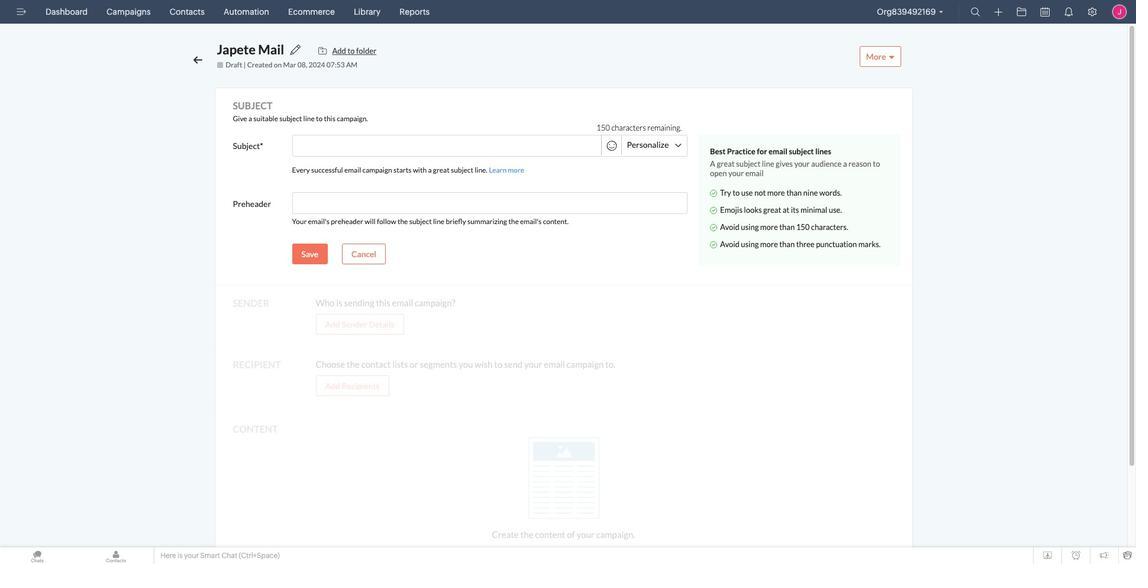 Task type: vqa. For each thing, say whether or not it's contained in the screenshot.
Dashboard
yes



Task type: describe. For each thing, give the bounding box(es) containing it.
your
[[184, 552, 199, 560]]

reports
[[400, 7, 430, 17]]

calendar image
[[1041, 7, 1050, 17]]

dashboard link
[[41, 0, 92, 24]]

ecommerce
[[288, 7, 335, 17]]

notifications image
[[1064, 7, 1073, 17]]

automation
[[224, 7, 269, 17]]

chat
[[222, 552, 237, 560]]

chats image
[[0, 548, 75, 565]]

configure settings image
[[1088, 7, 1097, 17]]

library link
[[349, 0, 385, 24]]

folder image
[[1017, 7, 1026, 17]]

here
[[160, 552, 176, 560]]

contacts
[[170, 7, 205, 17]]

ecommerce link
[[283, 0, 340, 24]]

dashboard
[[46, 7, 88, 17]]

contacts link
[[165, 0, 209, 24]]

is
[[177, 552, 183, 560]]



Task type: locate. For each thing, give the bounding box(es) containing it.
org839492169
[[877, 7, 936, 17]]

campaigns
[[107, 7, 151, 17]]

quick actions image
[[994, 8, 1003, 17]]

campaigns link
[[102, 0, 155, 24]]

smart
[[200, 552, 220, 560]]

automation link
[[219, 0, 274, 24]]

library
[[354, 7, 381, 17]]

here is your smart chat (ctrl+space)
[[160, 552, 280, 560]]

(ctrl+space)
[[239, 552, 280, 560]]

search image
[[971, 7, 980, 17]]

contacts image
[[79, 548, 153, 565]]

reports link
[[395, 0, 434, 24]]



